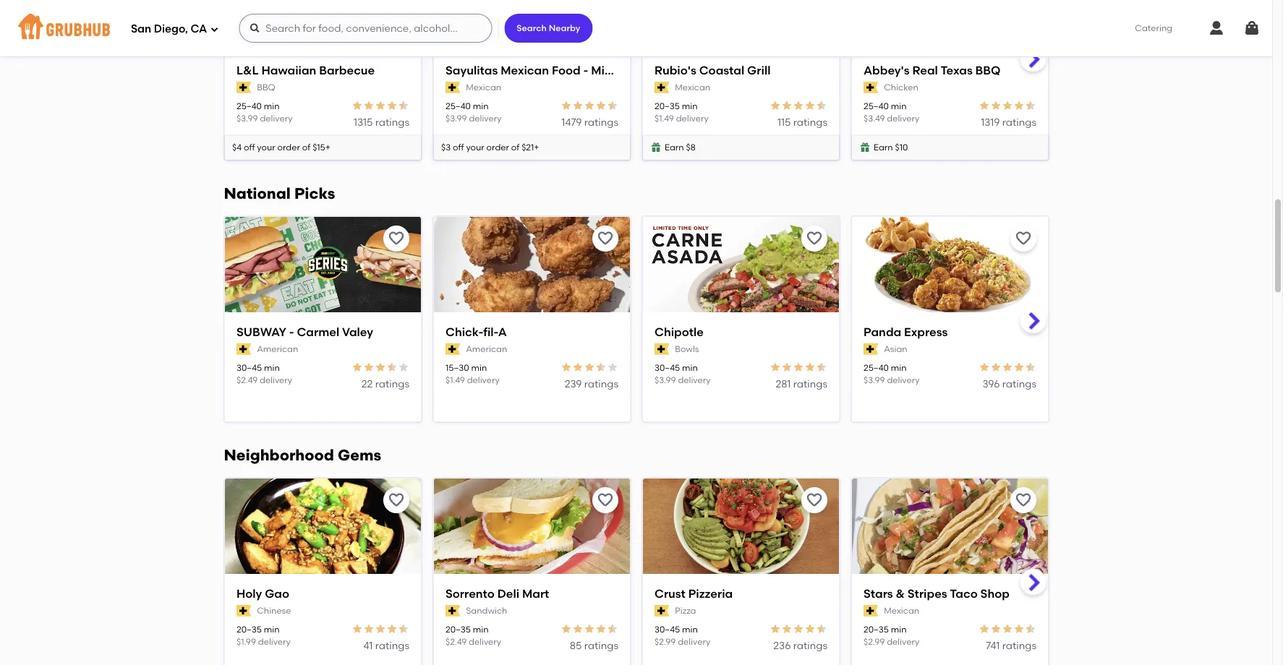 Task type: vqa. For each thing, say whether or not it's contained in the screenshot.


Task type: describe. For each thing, give the bounding box(es) containing it.
abbey's real texas bbq link
[[863, 62, 1036, 78]]

subscription pass image for rubio's
[[654, 82, 669, 93]]

$4 off your order of $15+
[[232, 142, 330, 153]]

30–45 for national picks
[[654, 362, 680, 373]]

ca
[[191, 23, 207, 36]]

min for sayulitas mexican food - mira mesa
[[473, 100, 488, 111]]

$21+
[[521, 142, 539, 153]]

25–40 for sayulitas
[[445, 100, 471, 111]]

delivery for holy gao
[[258, 637, 290, 647]]

$8
[[686, 142, 695, 153]]

crust pizzeria link
[[654, 586, 827, 602]]

grill
[[747, 63, 770, 77]]

subscription pass image for abbey's
[[863, 82, 878, 93]]

gems
[[338, 446, 381, 465]]

crust pizzeria logo image
[[643, 479, 839, 576]]

20–35 min $1.99 delivery
[[236, 624, 290, 647]]

subway - carmel valey link
[[236, 324, 409, 340]]

$3.99 for chipotle
[[654, 375, 676, 385]]

20–35 min $2.49 delivery
[[445, 624, 501, 647]]

american for chick-
[[466, 344, 507, 354]]

115
[[777, 116, 791, 128]]

l&l hawaiian barbecue link
[[236, 62, 409, 78]]

20–35 min $2.99 delivery
[[863, 624, 919, 647]]

$1.99
[[236, 637, 256, 647]]

1315 ratings
[[353, 116, 409, 128]]

chick-fil-a logo image
[[434, 217, 630, 314]]

l&l
[[236, 63, 258, 77]]

san diego, ca
[[131, 23, 207, 36]]

min for panda express
[[891, 362, 906, 373]]

a
[[498, 325, 507, 339]]

min for crust pizzeria
[[682, 624, 698, 635]]

$10
[[895, 142, 908, 153]]

l&l hawaiian barbecue
[[236, 63, 375, 77]]

sayulitas mexican food - mira mesa logo image
[[434, 0, 630, 52]]

valey
[[342, 325, 373, 339]]

barbecue
[[319, 63, 375, 77]]

gao
[[265, 587, 289, 601]]

of for hawaiian
[[302, 142, 310, 153]]

of for mexican
[[511, 142, 519, 153]]

stars
[[863, 587, 893, 601]]

41
[[363, 640, 372, 652]]

bowls
[[675, 344, 699, 354]]

chipotle link
[[654, 324, 827, 340]]

$3.99 for panda express
[[863, 375, 885, 385]]

subscription pass image for sayulitas mexican food - mira mesa
[[445, 82, 460, 93]]

l&l hawaiian barbecue logo image
[[225, 0, 421, 52]]

stars & stripes taco shop logo image
[[852, 479, 1048, 576]]

$3
[[441, 142, 450, 153]]

min for chipotle
[[682, 362, 698, 373]]

ratings for chipotle
[[793, 378, 827, 390]]

picks
[[294, 184, 335, 203]]

sorrento deli mart
[[445, 587, 549, 601]]

15–30 min $1.49 delivery
[[445, 362, 499, 385]]

abbey's real texas bbq logo image
[[852, 0, 1048, 52]]

239
[[564, 378, 582, 390]]

30–45 min $2.49 delivery
[[236, 362, 292, 385]]

asian
[[884, 344, 907, 354]]

$3.99 for l&l hawaiian barbecue
[[236, 113, 258, 124]]

carmel
[[297, 325, 339, 339]]

search nearby
[[517, 23, 580, 33]]

115 ratings
[[777, 116, 827, 128]]

save this restaurant image for sorrento deli mart
[[596, 492, 614, 509]]

shop
[[980, 587, 1009, 601]]

subscription pass image for l&l hawaiian barbecue
[[236, 82, 251, 93]]

chick-fil-a
[[445, 325, 507, 339]]

delivery for l&l hawaiian barbecue
[[260, 113, 292, 124]]

holy gao
[[236, 587, 289, 601]]

holy gao logo image
[[225, 479, 421, 576]]

min for stars & stripes taco shop
[[891, 624, 906, 635]]

min for chick-fil-a
[[471, 362, 487, 373]]

subscription pass image for chipotle
[[654, 344, 669, 355]]

$3.99 for sayulitas mexican food - mira mesa
[[445, 113, 467, 124]]

ratings for abbey's real texas bbq
[[1002, 116, 1036, 128]]

main navigation navigation
[[0, 0, 1272, 56]]

ratings for l&l hawaiian barbecue
[[375, 116, 409, 128]]

25–40 min $3.49 delivery
[[863, 100, 919, 124]]

25–40 for panda
[[863, 362, 889, 373]]

mira
[[591, 63, 616, 77]]

save this restaurant button for chick-fil-a
[[592, 226, 618, 252]]

min for abbey's real texas bbq
[[891, 100, 906, 111]]

ratings for subway - carmel valey
[[375, 378, 409, 390]]

save this restaurant button for sorrento deli mart
[[592, 487, 618, 514]]

$3 off your order of $21+
[[441, 142, 539, 153]]

1 horizontal spatial bbq
[[975, 63, 1000, 77]]

20–35 for rubio's
[[654, 100, 680, 111]]

chicken
[[884, 82, 918, 93]]

delivery for rubio's coastal grill
[[676, 113, 708, 124]]

mexican for sayulitas
[[466, 82, 501, 93]]

1 vertical spatial bbq
[[257, 82, 275, 93]]

min for sorrento deli mart
[[473, 624, 488, 635]]

catering
[[1135, 23, 1173, 33]]

sayulitas
[[445, 63, 498, 77]]

sorrento deli mart logo image
[[434, 479, 630, 576]]

mexican left food
[[500, 63, 549, 77]]

real
[[912, 63, 938, 77]]

1479
[[561, 116, 582, 128]]

national
[[224, 184, 291, 203]]

delivery for subway - carmel valey
[[259, 375, 292, 385]]

subscription pass image for stars & stripes taco shop
[[863, 606, 878, 617]]

delivery for stars & stripes taco shop
[[887, 637, 919, 647]]

save this restaurant image for chick-fil-a
[[596, 230, 614, 247]]

subscription pass image for holy
[[236, 606, 251, 617]]

mexican for stars
[[884, 606, 919, 616]]

save this restaurant image for stars & stripes taco shop
[[1015, 492, 1032, 509]]

save this restaurant image for holy gao
[[387, 492, 405, 509]]

min for rubio's coastal grill
[[682, 100, 697, 111]]

41 ratings
[[363, 640, 409, 652]]

coastal
[[699, 63, 744, 77]]

396
[[982, 378, 1000, 390]]

save this restaurant image for subway - carmel valey
[[387, 230, 405, 247]]

delivery for sorrento deli mart
[[468, 637, 501, 647]]

diego,
[[154, 23, 188, 36]]

panda express link
[[863, 324, 1036, 340]]

$2.99 for crust pizzeria
[[654, 637, 676, 647]]

$2.49 for sorrento deli mart
[[445, 637, 466, 647]]

30–45 inside 30–45 min $2.49 delivery
[[236, 362, 262, 373]]

239 ratings
[[564, 378, 618, 390]]

sorrento deli mart link
[[445, 586, 618, 602]]

stripes
[[907, 587, 947, 601]]

mart
[[522, 587, 549, 601]]

subscription pass image for chick-fil-a
[[445, 344, 460, 355]]

30–45 min $2.99 delivery
[[654, 624, 710, 647]]

1315
[[353, 116, 372, 128]]

express
[[904, 325, 948, 339]]

svg image inside main navigation navigation
[[210, 25, 219, 34]]

20–35 min $1.49 delivery
[[654, 100, 708, 124]]

crust
[[654, 587, 685, 601]]

&
[[896, 587, 905, 601]]

chipotle logo image
[[643, 217, 839, 314]]

mesa
[[619, 63, 650, 77]]



Task type: locate. For each thing, give the bounding box(es) containing it.
$2.99
[[654, 637, 676, 647], [863, 637, 885, 647]]

delivery down &
[[887, 637, 919, 647]]

2 your from the left
[[466, 142, 484, 153]]

$15+
[[312, 142, 330, 153]]

subscription pass image for crust
[[654, 606, 669, 617]]

1 american from the left
[[257, 344, 298, 354]]

2 off from the left
[[452, 142, 464, 153]]

subway
[[236, 325, 286, 339]]

sorrento
[[445, 587, 494, 601]]

min down subway
[[264, 362, 280, 373]]

22
[[361, 378, 372, 390]]

25–40 min $3.99 delivery down asian
[[863, 362, 919, 385]]

off right $4
[[243, 142, 255, 153]]

$3.99 down the bowls
[[654, 375, 676, 385]]

subscription pass image down "l&l"
[[236, 82, 251, 93]]

281
[[775, 378, 791, 390]]

1 horizontal spatial 25–40 min $3.99 delivery
[[445, 100, 501, 124]]

subscription pass image up 15–30
[[445, 344, 460, 355]]

min
[[264, 100, 279, 111], [473, 100, 488, 111], [682, 100, 697, 111], [891, 100, 906, 111], [264, 362, 280, 373], [471, 362, 487, 373], [682, 362, 698, 373], [891, 362, 906, 373], [264, 624, 279, 635], [473, 624, 488, 635], [682, 624, 698, 635], [891, 624, 906, 635]]

of left $21+
[[511, 142, 519, 153]]

delivery up $8
[[676, 113, 708, 124]]

1 earn from the left
[[664, 142, 684, 153]]

1 horizontal spatial $2.49
[[445, 637, 466, 647]]

rubio's coastal grill logo image
[[643, 0, 839, 52]]

abbey's
[[863, 63, 909, 77]]

2 of from the left
[[511, 142, 519, 153]]

30–45 inside 30–45 min $2.99 delivery
[[654, 624, 680, 635]]

search
[[517, 23, 547, 33]]

20–35
[[654, 100, 680, 111], [236, 624, 261, 635], [445, 624, 471, 635], [863, 624, 889, 635]]

delivery for crust pizzeria
[[678, 637, 710, 647]]

$2.49 down sandwich
[[445, 637, 466, 647]]

svg image
[[210, 25, 219, 34], [859, 142, 871, 154]]

svg image left earn $10 on the right top
[[859, 142, 871, 154]]

your right $3
[[466, 142, 484, 153]]

catering button
[[1125, 12, 1183, 45]]

off right $3
[[452, 142, 464, 153]]

sayulitas mexican food - mira mesa
[[445, 63, 650, 77]]

delivery for panda express
[[887, 375, 919, 385]]

delivery down subway
[[259, 375, 292, 385]]

0 horizontal spatial american
[[257, 344, 298, 354]]

ratings right 281 at the bottom
[[793, 378, 827, 390]]

Search for food, convenience, alcohol... search field
[[239, 14, 492, 43]]

delivery inside '20–35 min $2.99 delivery'
[[887, 637, 919, 647]]

ratings for sayulitas mexican food - mira mesa
[[584, 116, 618, 128]]

delivery down 15–30
[[467, 375, 499, 385]]

panda express
[[863, 325, 948, 339]]

30–45 inside 30–45 min $3.99 delivery
[[654, 362, 680, 373]]

subscription pass image down crust
[[654, 606, 669, 617]]

delivery inside 30–45 min $2.49 delivery
[[259, 375, 292, 385]]

1 $2.99 from the left
[[654, 637, 676, 647]]

subscription pass image down subway
[[236, 344, 251, 355]]

$3.99 up $3
[[445, 113, 467, 124]]

delivery inside "25–40 min $3.49 delivery"
[[887, 113, 919, 124]]

ratings for sorrento deli mart
[[584, 640, 618, 652]]

0 vertical spatial $1.49
[[654, 113, 674, 124]]

20–35 inside 20–35 min $2.49 delivery
[[445, 624, 471, 635]]

25–40 min $3.99 delivery
[[236, 100, 292, 124], [445, 100, 501, 124], [863, 362, 919, 385]]

- left carmel
[[289, 325, 294, 339]]

subscription pass image
[[236, 82, 251, 93], [445, 82, 460, 93], [236, 344, 251, 355], [445, 344, 460, 355], [654, 344, 669, 355], [863, 344, 878, 355], [863, 606, 878, 617]]

ratings right 115
[[793, 116, 827, 128]]

25–40 inside "25–40 min $3.49 delivery"
[[863, 100, 889, 111]]

25–40 down "l&l"
[[236, 100, 261, 111]]

rubio's coastal grill link
[[654, 62, 827, 78]]

delivery inside 20–35 min $1.99 delivery
[[258, 637, 290, 647]]

1 horizontal spatial off
[[452, 142, 464, 153]]

subscription pass image down rubio's
[[654, 82, 669, 93]]

$2.99 down stars
[[863, 637, 885, 647]]

neighborhood gems
[[224, 446, 381, 465]]

30–45 down 'pizza'
[[654, 624, 680, 635]]

1 horizontal spatial order
[[486, 142, 509, 153]]

save this restaurant button for panda express
[[1010, 226, 1036, 252]]

min down sayulitas
[[473, 100, 488, 111]]

texas
[[940, 63, 972, 77]]

chipotle
[[654, 325, 703, 339]]

min down rubio's
[[682, 100, 697, 111]]

sayulitas mexican food - mira mesa link
[[445, 62, 650, 78]]

delivery inside 30–45 min $3.99 delivery
[[678, 375, 710, 385]]

25–40 min $3.99 delivery for l&l
[[236, 100, 292, 124]]

min for holy gao
[[264, 624, 279, 635]]

pizza
[[675, 606, 696, 616]]

20–35 inside 20–35 min $1.49 delivery
[[654, 100, 680, 111]]

delivery for sayulitas mexican food - mira mesa
[[469, 113, 501, 124]]

1 horizontal spatial -
[[583, 63, 588, 77]]

20–35 down stars
[[863, 624, 889, 635]]

delivery down asian
[[887, 375, 919, 385]]

off for l&l
[[243, 142, 255, 153]]

2 horizontal spatial 25–40 min $3.99 delivery
[[863, 362, 919, 385]]

save this restaurant button for subway - carmel valey
[[383, 226, 409, 252]]

mexican down &
[[884, 606, 919, 616]]

22 ratings
[[361, 378, 409, 390]]

mexican down rubio's
[[675, 82, 710, 93]]

search nearby button
[[504, 14, 593, 43]]

ratings for rubio's coastal grill
[[793, 116, 827, 128]]

ratings right 236 on the bottom right of the page
[[793, 640, 827, 652]]

min inside 20–35 min $1.99 delivery
[[264, 624, 279, 635]]

$2.99 inside '20–35 min $2.99 delivery'
[[863, 637, 885, 647]]

your for l&l
[[257, 142, 275, 153]]

1 vertical spatial svg image
[[859, 142, 871, 154]]

ratings right 1319
[[1002, 116, 1036, 128]]

236
[[773, 640, 791, 652]]

min inside 30–45 min $3.99 delivery
[[682, 362, 698, 373]]

min down asian
[[891, 362, 906, 373]]

0 horizontal spatial -
[[289, 325, 294, 339]]

order left $21+
[[486, 142, 509, 153]]

ratings for stars & stripes taco shop
[[1002, 640, 1036, 652]]

delivery down the bowls
[[678, 375, 710, 385]]

0 vertical spatial svg image
[[210, 25, 219, 34]]

min inside 30–45 min $2.99 delivery
[[682, 624, 698, 635]]

subscription pass image down holy
[[236, 606, 251, 617]]

1319 ratings
[[981, 116, 1036, 128]]

save this restaurant button for stars & stripes taco shop
[[1010, 487, 1036, 514]]

0 horizontal spatial $1.49
[[445, 375, 465, 385]]

0 horizontal spatial $2.49
[[236, 375, 257, 385]]

subscription pass image down sorrento
[[445, 606, 460, 617]]

0 horizontal spatial off
[[243, 142, 255, 153]]

396 ratings
[[982, 378, 1036, 390]]

star icon image
[[351, 100, 363, 111], [363, 100, 374, 111], [374, 100, 386, 111], [386, 100, 398, 111], [398, 100, 409, 111], [398, 100, 409, 111], [560, 100, 572, 111], [572, 100, 583, 111], [583, 100, 595, 111], [595, 100, 607, 111], [607, 100, 618, 111], [607, 100, 618, 111], [769, 100, 781, 111], [781, 100, 792, 111], [792, 100, 804, 111], [804, 100, 816, 111], [816, 100, 827, 111], [816, 100, 827, 111], [978, 100, 990, 111], [990, 100, 1002, 111], [1002, 100, 1013, 111], [1013, 100, 1025, 111], [1025, 100, 1036, 111], [1025, 100, 1036, 111], [351, 362, 363, 373], [363, 362, 374, 373], [374, 362, 386, 373], [386, 362, 398, 373], [386, 362, 398, 373], [398, 362, 409, 373], [560, 362, 572, 373], [572, 362, 583, 373], [583, 362, 595, 373], [595, 362, 607, 373], [595, 362, 607, 373], [607, 362, 618, 373], [769, 362, 781, 373], [781, 362, 792, 373], [792, 362, 804, 373], [804, 362, 816, 373], [816, 362, 827, 373], [816, 362, 827, 373], [978, 362, 990, 373], [990, 362, 1002, 373], [1002, 362, 1013, 373], [1013, 362, 1025, 373], [1025, 362, 1036, 373], [1025, 362, 1036, 373], [351, 623, 363, 635], [363, 623, 374, 635], [374, 623, 386, 635], [386, 623, 398, 635], [398, 623, 409, 635], [398, 623, 409, 635], [560, 623, 572, 635], [572, 623, 583, 635], [583, 623, 595, 635], [595, 623, 607, 635], [607, 623, 618, 635], [607, 623, 618, 635], [769, 623, 781, 635], [781, 623, 792, 635], [792, 623, 804, 635], [804, 623, 816, 635], [816, 623, 827, 635], [816, 623, 827, 635], [978, 623, 990, 635], [990, 623, 1002, 635], [1002, 623, 1013, 635], [1013, 623, 1025, 635], [1025, 623, 1036, 635], [1025, 623, 1036, 635]]

holy gao link
[[236, 586, 409, 602]]

1 order from the left
[[277, 142, 300, 153]]

$1.49 for rubio's coastal grill
[[654, 113, 674, 124]]

chick-
[[445, 325, 483, 339]]

subway - carmel valey
[[236, 325, 373, 339]]

25–40 up $3.49
[[863, 100, 889, 111]]

subway - carmel valey logo image
[[225, 217, 421, 314]]

30–45 down subway
[[236, 362, 262, 373]]

$2.49
[[236, 375, 257, 385], [445, 637, 466, 647]]

subscription pass image down abbey's
[[863, 82, 878, 93]]

ratings right 239
[[584, 378, 618, 390]]

bbq right texas
[[975, 63, 1000, 77]]

min inside '20–35 min $2.99 delivery'
[[891, 624, 906, 635]]

save this restaurant button
[[383, 226, 409, 252], [592, 226, 618, 252], [801, 226, 827, 252], [1010, 226, 1036, 252], [383, 487, 409, 514], [592, 487, 618, 514], [801, 487, 827, 514], [1010, 487, 1036, 514]]

1 vertical spatial $2.49
[[445, 637, 466, 647]]

25–40 min $3.99 delivery for panda
[[863, 362, 919, 385]]

25–40 min $3.99 delivery up $4 off your order of $15+
[[236, 100, 292, 124]]

20–35 for holy
[[236, 624, 261, 635]]

national picks
[[224, 184, 335, 203]]

$2.99 down 'pizza'
[[654, 637, 676, 647]]

25–40 min $3.99 delivery up $3 off your order of $21+
[[445, 100, 501, 124]]

0 horizontal spatial $2.99
[[654, 637, 676, 647]]

subscription pass image down panda
[[863, 344, 878, 355]]

min for l&l hawaiian barbecue
[[264, 100, 279, 111]]

1 off from the left
[[243, 142, 255, 153]]

2 earn from the left
[[874, 142, 893, 153]]

min down 'pizza'
[[682, 624, 698, 635]]

subscription pass image for subway - carmel valey
[[236, 344, 251, 355]]

30–45
[[236, 362, 262, 373], [654, 362, 680, 373], [654, 624, 680, 635]]

save this restaurant image
[[596, 230, 614, 247], [1015, 230, 1032, 247], [596, 492, 614, 509], [806, 492, 823, 509]]

order for mexican
[[486, 142, 509, 153]]

save this restaurant button for holy gao
[[383, 487, 409, 514]]

20–35 inside 20–35 min $1.99 delivery
[[236, 624, 261, 635]]

min inside 20–35 min $1.49 delivery
[[682, 100, 697, 111]]

of left $15+
[[302, 142, 310, 153]]

rubio's
[[654, 63, 696, 77]]

mexican down sayulitas
[[466, 82, 501, 93]]

ratings for panda express
[[1002, 378, 1036, 390]]

min inside "25–40 min $3.49 delivery"
[[891, 100, 906, 111]]

min inside 15–30 min $1.49 delivery
[[471, 362, 487, 373]]

bbq down "l&l"
[[257, 82, 275, 93]]

30–45 min $3.99 delivery
[[654, 362, 710, 385]]

min down &
[[891, 624, 906, 635]]

1 horizontal spatial earn
[[874, 142, 893, 153]]

ratings right 741 in the bottom right of the page
[[1002, 640, 1036, 652]]

236 ratings
[[773, 640, 827, 652]]

1 vertical spatial $1.49
[[445, 375, 465, 385]]

mexican for rubio's
[[675, 82, 710, 93]]

25–40 for abbey's
[[863, 100, 889, 111]]

save this restaurant image for panda express
[[1015, 230, 1032, 247]]

min down hawaiian
[[264, 100, 279, 111]]

earn left $10
[[874, 142, 893, 153]]

american for subway
[[257, 344, 298, 354]]

20–35 up $1.99
[[236, 624, 261, 635]]

min down chicken
[[891, 100, 906, 111]]

save this restaurant image
[[387, 230, 405, 247], [806, 230, 823, 247], [387, 492, 405, 509], [1015, 492, 1032, 509]]

delivery inside 20–35 min $2.49 delivery
[[468, 637, 501, 647]]

delivery inside 15–30 min $1.49 delivery
[[467, 375, 499, 385]]

30–45 down the bowls
[[654, 362, 680, 373]]

0 horizontal spatial earn
[[664, 142, 684, 153]]

281 ratings
[[775, 378, 827, 390]]

min for subway - carmel valey
[[264, 362, 280, 373]]

order for hawaiian
[[277, 142, 300, 153]]

ratings right 85
[[584, 640, 618, 652]]

20–35 for stars
[[863, 624, 889, 635]]

delivery for chick-fil-a
[[467, 375, 499, 385]]

subscription pass image down chipotle
[[654, 344, 669, 355]]

min down the bowls
[[682, 362, 698, 373]]

1 horizontal spatial your
[[466, 142, 484, 153]]

delivery
[[260, 113, 292, 124], [469, 113, 501, 124], [676, 113, 708, 124], [887, 113, 919, 124], [259, 375, 292, 385], [467, 375, 499, 385], [678, 375, 710, 385], [887, 375, 919, 385], [258, 637, 290, 647], [468, 637, 501, 647], [678, 637, 710, 647], [887, 637, 919, 647]]

bbq
[[975, 63, 1000, 77], [257, 82, 275, 93]]

ratings right "396"
[[1002, 378, 1036, 390]]

save this restaurant button for chipotle
[[801, 226, 827, 252]]

earn $10
[[874, 142, 908, 153]]

0 vertical spatial -
[[583, 63, 588, 77]]

ratings for holy gao
[[375, 640, 409, 652]]

0 vertical spatial $2.49
[[236, 375, 257, 385]]

your for sayulitas
[[466, 142, 484, 153]]

order left $15+
[[277, 142, 300, 153]]

american down subway
[[257, 344, 298, 354]]

741 ratings
[[986, 640, 1036, 652]]

20–35 for sorrento
[[445, 624, 471, 635]]

$1.49 for chick-fil-a
[[445, 375, 465, 385]]

sandwich
[[466, 606, 507, 616]]

2 $2.99 from the left
[[863, 637, 885, 647]]

delivery right $1.99
[[258, 637, 290, 647]]

fil-
[[483, 325, 498, 339]]

your
[[257, 142, 275, 153], [466, 142, 484, 153]]

2 order from the left
[[486, 142, 509, 153]]

20–35 down rubio's
[[654, 100, 680, 111]]

stars & stripes taco shop
[[863, 587, 1009, 601]]

$3.99 down asian
[[863, 375, 885, 385]]

$3.49
[[863, 113, 885, 124]]

delivery inside 20–35 min $1.49 delivery
[[676, 113, 708, 124]]

20–35 down sandwich
[[445, 624, 471, 635]]

your right $4
[[257, 142, 275, 153]]

85
[[570, 640, 582, 652]]

stars & stripes taco shop link
[[863, 586, 1036, 602]]

san
[[131, 23, 151, 36]]

$2.49 down subway
[[236, 375, 257, 385]]

ratings right 41
[[375, 640, 409, 652]]

hawaiian
[[261, 63, 316, 77]]

25–40 down sayulitas
[[445, 100, 471, 111]]

min down 'chinese'
[[264, 624, 279, 635]]

neighborhood
[[224, 446, 334, 465]]

ratings right 1315
[[375, 116, 409, 128]]

$2.99 inside 30–45 min $2.99 delivery
[[654, 637, 676, 647]]

1479 ratings
[[561, 116, 618, 128]]

$3.99
[[236, 113, 258, 124], [445, 113, 467, 124], [654, 375, 676, 385], [863, 375, 885, 385]]

subscription pass image for panda express
[[863, 344, 878, 355]]

ratings right 1479
[[584, 116, 618, 128]]

1 horizontal spatial of
[[511, 142, 519, 153]]

$2.49 inside 30–45 min $2.49 delivery
[[236, 375, 257, 385]]

delivery for chipotle
[[678, 375, 710, 385]]

pizzeria
[[688, 587, 733, 601]]

741
[[986, 640, 1000, 652]]

$1.49 inside 20–35 min $1.49 delivery
[[654, 113, 674, 124]]

$1.49 down 15–30
[[445, 375, 465, 385]]

save this restaurant button for crust pizzeria
[[801, 487, 827, 514]]

delivery inside 30–45 min $2.99 delivery
[[678, 637, 710, 647]]

ratings for crust pizzeria
[[793, 640, 827, 652]]

mexican
[[500, 63, 549, 77], [466, 82, 501, 93], [675, 82, 710, 93], [884, 606, 919, 616]]

chick-fil-a link
[[445, 324, 618, 340]]

earn left $8
[[664, 142, 684, 153]]

$1.49
[[654, 113, 674, 124], [445, 375, 465, 385]]

25–40 for l&l
[[236, 100, 261, 111]]

delivery up $3 off your order of $21+
[[469, 113, 501, 124]]

save this restaurant image for chipotle
[[806, 230, 823, 247]]

2 american from the left
[[466, 344, 507, 354]]

min right 15–30
[[471, 362, 487, 373]]

delivery right $3.49
[[887, 113, 919, 124]]

american down fil-
[[466, 344, 507, 354]]

save this restaurant image for crust pizzeria
[[806, 492, 823, 509]]

earn for rubio's coastal grill
[[664, 142, 684, 153]]

off for sayulitas
[[452, 142, 464, 153]]

- left mira
[[583, 63, 588, 77]]

min inside 30–45 min $2.49 delivery
[[264, 362, 280, 373]]

$1.49 up earn $8
[[654, 113, 674, 124]]

delivery for abbey's real texas bbq
[[887, 113, 919, 124]]

deli
[[497, 587, 519, 601]]

earn for abbey's real texas bbq
[[874, 142, 893, 153]]

subscription pass image down sayulitas
[[445, 82, 460, 93]]

-
[[583, 63, 588, 77], [289, 325, 294, 339]]

1319
[[981, 116, 1000, 128]]

nearby
[[549, 23, 580, 33]]

0 horizontal spatial order
[[277, 142, 300, 153]]

85 ratings
[[570, 640, 618, 652]]

delivery up $4 off your order of $15+
[[260, 113, 292, 124]]

subscription pass image
[[654, 82, 669, 93], [863, 82, 878, 93], [236, 606, 251, 617], [445, 606, 460, 617], [654, 606, 669, 617]]

$2.49 inside 20–35 min $2.49 delivery
[[445, 637, 466, 647]]

1 horizontal spatial $1.49
[[654, 113, 674, 124]]

min inside 20–35 min $2.49 delivery
[[473, 624, 488, 635]]

0 horizontal spatial 25–40 min $3.99 delivery
[[236, 100, 292, 124]]

delivery down 'pizza'
[[678, 637, 710, 647]]

0 horizontal spatial bbq
[[257, 82, 275, 93]]

panda express logo image
[[852, 217, 1048, 314]]

$2.99 for stars & stripes taco shop
[[863, 637, 885, 647]]

subscription pass image for sorrento
[[445, 606, 460, 617]]

svg image right ca on the left top of page
[[210, 25, 219, 34]]

0 horizontal spatial of
[[302, 142, 310, 153]]

svg image
[[1208, 20, 1225, 37], [1244, 20, 1261, 37], [249, 22, 261, 34], [650, 142, 662, 154]]

$3.99 inside 30–45 min $3.99 delivery
[[654, 375, 676, 385]]

$1.49 inside 15–30 min $1.49 delivery
[[445, 375, 465, 385]]

delivery down sandwich
[[468, 637, 501, 647]]

min down sandwich
[[473, 624, 488, 635]]

1 of from the left
[[302, 142, 310, 153]]

ratings for chick-fil-a
[[584, 378, 618, 390]]

chinese
[[257, 606, 291, 616]]

0 horizontal spatial your
[[257, 142, 275, 153]]

subscription pass image down stars
[[863, 606, 878, 617]]

ratings right 22
[[375, 378, 409, 390]]

of
[[302, 142, 310, 153], [511, 142, 519, 153]]

25–40 min $3.99 delivery for sayulitas
[[445, 100, 501, 124]]

order
[[277, 142, 300, 153], [486, 142, 509, 153]]

0 horizontal spatial svg image
[[210, 25, 219, 34]]

$2.49 for subway - carmel valey
[[236, 375, 257, 385]]

food
[[552, 63, 580, 77]]

crust pizzeria
[[654, 587, 733, 601]]

1 vertical spatial -
[[289, 325, 294, 339]]

1 horizontal spatial svg image
[[859, 142, 871, 154]]

earn $8
[[664, 142, 695, 153]]

25–40 down asian
[[863, 362, 889, 373]]

1 your from the left
[[257, 142, 275, 153]]

1 horizontal spatial $2.99
[[863, 637, 885, 647]]

20–35 inside '20–35 min $2.99 delivery'
[[863, 624, 889, 635]]

1 horizontal spatial american
[[466, 344, 507, 354]]

$3.99 up $4
[[236, 113, 258, 124]]

30–45 for neighborhood gems
[[654, 624, 680, 635]]

abbey's real texas bbq
[[863, 63, 1000, 77]]

0 vertical spatial bbq
[[975, 63, 1000, 77]]



